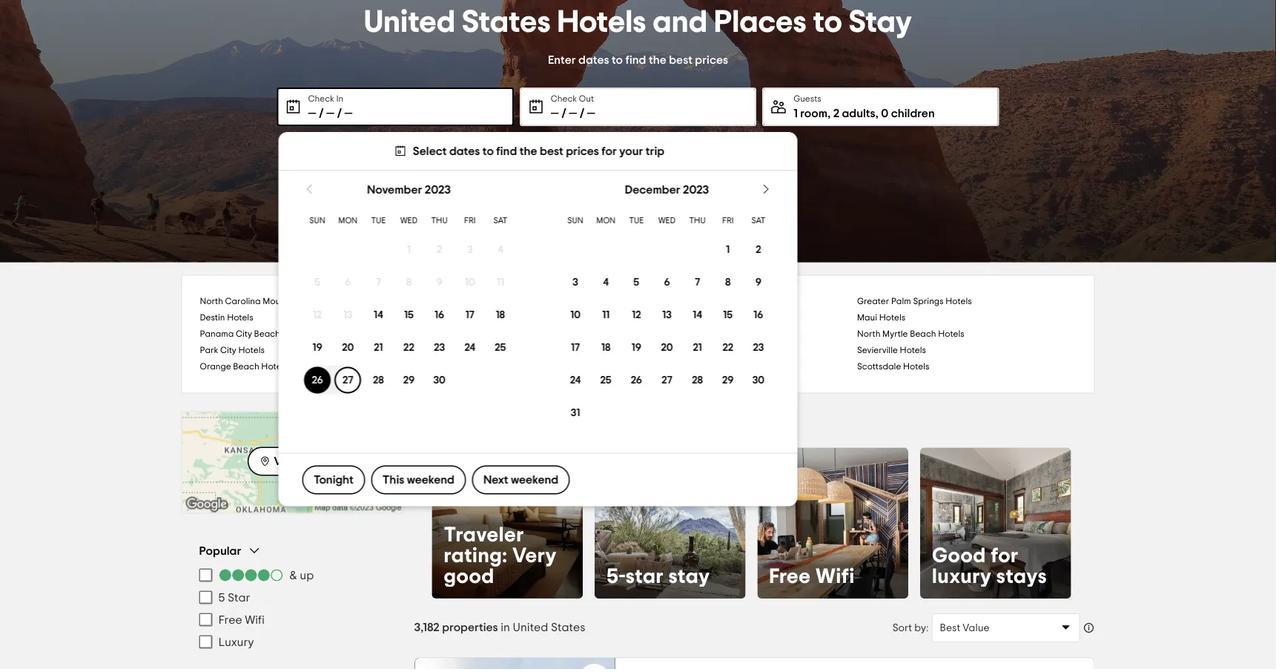 Task type: vqa. For each thing, say whether or not it's contained in the screenshot.
the leftmost 25
yes



Task type: describe. For each thing, give the bounding box(es) containing it.
0 vertical spatial myrtle
[[638, 313, 664, 322]]

1 for december 2023
[[727, 244, 730, 255]]

sevierville hotels link
[[858, 342, 1077, 359]]

3 inside grid
[[467, 244, 473, 255]]

3 / from the left
[[562, 108, 567, 119]]

1 — from the left
[[308, 108, 316, 119]]

row containing 10
[[561, 299, 774, 331]]

21 inside november 2023 grid
[[374, 342, 383, 353]]

north for myrtle
[[858, 330, 881, 339]]

view
[[274, 456, 300, 468]]

beach inside north myrtle beach hotels park city hotels
[[910, 330, 937, 339]]

5 inside november 2023 grid
[[315, 277, 321, 287]]

2 horizontal spatial to
[[814, 7, 843, 38]]

5-star stay
[[607, 566, 711, 587]]

stays
[[997, 566, 1048, 587]]

greater
[[858, 297, 890, 306]]

good for luxury stays
[[933, 545, 1048, 587]]

november 2023
[[367, 184, 451, 196]]

traveler rating: very good
[[444, 525, 557, 587]]

scottsdale hotels
[[858, 362, 930, 371]]

17 inside november 2023 grid
[[466, 310, 475, 320]]

november 2023 grid
[[302, 171, 516, 429]]

28 inside december 2023 grid
[[692, 375, 703, 385]]

luxury
[[219, 636, 254, 648]]

city inside north myrtle beach hotels park city hotels
[[220, 346, 237, 355]]

hotels up oahu hotels link
[[484, 313, 510, 322]]

las
[[638, 346, 653, 355]]

2 for december 2023
[[756, 244, 762, 255]]

0 horizontal spatial free
[[219, 614, 242, 626]]

view map button
[[248, 447, 338, 476]]

hotels down "park city hotels" link
[[261, 362, 288, 371]]

guests 1 room , 2 adults , 0 children
[[794, 94, 935, 119]]

sat for december 2023
[[752, 217, 766, 225]]

28 inside november 2023 grid
[[373, 375, 384, 385]]

6 inside december 2023 grid
[[664, 277, 670, 287]]

north carolina mountains hotels
[[200, 297, 334, 306]]

maui hotels panama city beach hotels
[[200, 313, 906, 339]]

adults
[[842, 108, 876, 119]]

wed for november
[[401, 217, 418, 225]]

hotels right park
[[239, 346, 265, 355]]

hotels right the 'oahu'
[[444, 346, 470, 355]]

14 inside november 2023 grid
[[374, 310, 383, 320]]

5-
[[607, 566, 626, 587]]

united states hotels and places to stay
[[364, 7, 913, 38]]

sun for november
[[310, 217, 326, 225]]

miramar beach hotels
[[419, 313, 510, 322]]

maui
[[858, 313, 878, 322]]

hotels down destin hotels link
[[282, 330, 309, 339]]

hotels down 'maui hotels' link
[[939, 330, 965, 339]]

park
[[200, 346, 218, 355]]

20 inside december 2023 grid
[[661, 342, 673, 353]]

11 inside december 2023 grid
[[603, 310, 610, 320]]

0 horizontal spatial free wifi
[[219, 614, 265, 626]]

31
[[571, 408, 580, 418]]

row containing 12
[[302, 299, 516, 331]]

in
[[336, 94, 344, 103]]

0 vertical spatial free wifi
[[770, 566, 855, 587]]

18 inside december 2023 grid
[[602, 342, 611, 353]]

the for select
[[520, 145, 538, 157]]

0 horizontal spatial united
[[364, 7, 456, 38]]

next weekend button
[[472, 465, 570, 494]]

5 inside december 2023 grid
[[634, 277, 640, 287]]

sat for november 2023
[[494, 217, 508, 225]]

menu containing & up
[[199, 564, 386, 653]]

luxury
[[933, 566, 992, 587]]

scottsdale hotels link
[[858, 359, 1077, 375]]

select dates to find the best prices for your trip
[[413, 145, 665, 157]]

popular hotels in united states right now
[[432, 413, 756, 431]]

19 inside december 2023 grid
[[632, 342, 642, 353]]

23 inside grid
[[434, 342, 445, 353]]

5 star
[[219, 592, 250, 604]]

good
[[933, 545, 987, 566]]

tue for november
[[371, 217, 386, 225]]

2 , from the left
[[876, 108, 879, 119]]

traveler rating: very good link
[[432, 448, 583, 599]]

4 inside row
[[603, 277, 609, 287]]

mon for november 2023
[[339, 217, 358, 225]]

up
[[300, 569, 314, 581]]

0 horizontal spatial for
[[602, 145, 617, 157]]

26 inside december 2023 grid
[[631, 375, 642, 385]]

very
[[513, 545, 557, 566]]

this
[[383, 474, 405, 486]]

21 inside december 2023 grid
[[693, 342, 702, 353]]

november
[[367, 184, 422, 196]]

14 inside december 2023 grid
[[693, 310, 703, 320]]

children
[[892, 108, 935, 119]]

myrtle inside north myrtle beach hotels park city hotels
[[883, 330, 909, 339]]

enter dates to find the best prices
[[548, 54, 729, 66]]

enter
[[548, 54, 576, 66]]

0
[[882, 108, 889, 119]]

destin hotels link
[[200, 310, 419, 326]]

december 2023 grid
[[561, 171, 774, 429]]

next month image
[[759, 182, 774, 197]]

30 inside december 2023 grid
[[753, 375, 765, 385]]

next weekend
[[484, 474, 559, 486]]

palm
[[892, 297, 912, 306]]

dates for enter
[[579, 54, 610, 66]]

sevierville
[[858, 346, 898, 355]]

best value button
[[932, 614, 1081, 643]]

miramar beach hotels link
[[419, 310, 638, 326]]

this weekend button
[[371, 465, 466, 494]]

value
[[963, 623, 990, 633]]

for inside good for luxury stays
[[991, 545, 1019, 566]]

check for check out — / — / —
[[551, 94, 577, 103]]

the for enter
[[649, 54, 667, 66]]

sort by:
[[893, 623, 929, 633]]

9 inside november 2023 grid
[[437, 277, 443, 287]]

now
[[723, 413, 756, 431]]

hotels up enter dates to find the best prices
[[558, 7, 647, 38]]

best value
[[940, 623, 990, 633]]

miramar
[[419, 313, 454, 322]]

weekend for this weekend
[[407, 474, 455, 486]]

9 inside december 2023 grid
[[756, 277, 762, 287]]

wed for december
[[659, 217, 676, 225]]

26 inside november 2023 grid
[[312, 375, 323, 385]]

17 inside december 2023 grid
[[571, 342, 580, 353]]

properties
[[442, 621, 498, 633]]

mon for december 2023
[[597, 217, 616, 225]]

5-star stay link
[[595, 448, 746, 599]]

by:
[[915, 623, 929, 633]]

row containing 3
[[561, 266, 774, 299]]

star
[[626, 566, 664, 587]]

stay
[[669, 566, 711, 587]]

row containing 19
[[302, 331, 516, 364]]

3,182 properties in united states
[[414, 621, 586, 633]]

2 — from the left
[[326, 108, 335, 119]]

2023 for december 2023
[[683, 184, 710, 196]]

row containing 24
[[561, 364, 774, 396]]

prices for select dates to find the best prices for your trip
[[566, 145, 599, 157]]

view map
[[274, 456, 326, 468]]

orange beach hotels link
[[200, 359, 419, 375]]

and
[[653, 7, 708, 38]]

out
[[579, 94, 594, 103]]

hotels up destin hotels link
[[307, 297, 334, 306]]

free wifi link
[[758, 448, 909, 599]]

las vegas hotels
[[638, 346, 709, 355]]

check out — / — / —
[[551, 94, 596, 119]]

11 inside november 2023 grid
[[497, 277, 504, 287]]

best
[[940, 623, 961, 633]]

city inside maui hotels panama city beach hotels
[[236, 330, 252, 339]]

rating:
[[444, 545, 508, 566]]

myrtle beach hotels link
[[638, 310, 858, 326]]

good for luxury stays link
[[921, 448, 1072, 599]]

hotels down 'carolina' at the left of page
[[227, 313, 253, 322]]

tonight button
[[302, 465, 365, 494]]

beach up las vegas hotels
[[666, 313, 692, 322]]

16 inside december 2023 grid
[[754, 310, 764, 320]]

25 inside november 2023 grid
[[495, 342, 506, 353]]

hotels up 'maui hotels' link
[[946, 297, 973, 306]]

park city hotels link
[[200, 342, 419, 359]]

5 inside menu
[[219, 592, 225, 604]]

in for properties
[[501, 621, 510, 633]]

4.0 of 5 bubbles image
[[219, 569, 284, 581]]

sun for december
[[568, 217, 584, 225]]

destin
[[200, 313, 225, 322]]

beach inside "sevierville hotels orange beach hotels"
[[233, 362, 259, 371]]

thu for november 2023
[[432, 217, 448, 225]]

19 inside november 2023 grid
[[313, 342, 322, 353]]

1 horizontal spatial free
[[770, 566, 811, 587]]

1 horizontal spatial wifi
[[816, 566, 855, 587]]

greater palm springs hotels destin hotels
[[200, 297, 973, 322]]



Task type: locate. For each thing, give the bounding box(es) containing it.
1 horizontal spatial fri
[[723, 217, 734, 225]]

2 22 from the left
[[723, 342, 734, 353]]

, left 0
[[876, 108, 879, 119]]

1 sun from the left
[[310, 217, 326, 225]]

1 horizontal spatial popular
[[432, 413, 495, 431]]

, left adults
[[828, 108, 831, 119]]

1 vertical spatial free
[[219, 614, 242, 626]]

0 horizontal spatial 13
[[343, 310, 353, 320]]

27 down "park city hotels" link
[[343, 375, 353, 385]]

group containing popular
[[199, 543, 386, 653]]

row group for december
[[561, 233, 774, 429]]

2 30 from the left
[[753, 375, 765, 385]]

prices
[[695, 54, 729, 66], [566, 145, 599, 157]]

14 up las vegas hotels
[[693, 310, 703, 320]]

oahu hotels
[[419, 346, 470, 355]]

dates for select
[[450, 145, 480, 157]]

2 9 from the left
[[756, 277, 762, 287]]

1 horizontal spatial free wifi
[[770, 566, 855, 587]]

row group
[[302, 233, 516, 396], [561, 233, 774, 429]]

1 horizontal spatial 18
[[602, 342, 611, 353]]

2 21 from the left
[[693, 342, 702, 353]]

20 right las
[[661, 342, 673, 353]]

1 horizontal spatial 11
[[603, 310, 610, 320]]

wed down "november 2023"
[[401, 217, 418, 225]]

wifi inside menu
[[245, 614, 265, 626]]

6 inside november 2023 grid
[[345, 277, 351, 287]]

2 26 from the left
[[631, 375, 642, 385]]

19 up orange beach hotels link
[[313, 342, 322, 353]]

united for popular hotels in united states right now
[[570, 413, 623, 431]]

tue down november
[[371, 217, 386, 225]]

2 weekend from the left
[[511, 474, 559, 486]]

prices for enter dates to find the best prices
[[695, 54, 729, 66]]

sun inside december 2023 grid
[[568, 217, 584, 225]]

greater palm springs hotels link
[[858, 293, 1077, 310]]

row containing 17
[[561, 331, 774, 364]]

sat
[[494, 217, 508, 225], [752, 217, 766, 225]]

1 vertical spatial the
[[520, 145, 538, 157]]

best for select dates to find the best prices for your trip
[[540, 145, 564, 157]]

5 up myrtle beach hotels
[[634, 277, 640, 287]]

fri for december 2023
[[723, 217, 734, 225]]

north down maui
[[858, 330, 881, 339]]

1 vertical spatial best
[[540, 145, 564, 157]]

check inside check in — / — / —
[[308, 94, 334, 103]]

free wifi
[[770, 566, 855, 587], [219, 614, 265, 626]]

22 inside december 2023 grid
[[723, 342, 734, 353]]

8 inside december 2023 grid
[[726, 277, 731, 287]]

fri
[[464, 217, 476, 225], [723, 217, 734, 225]]

dates right select
[[450, 145, 480, 157]]

december 2023
[[625, 184, 710, 196]]

tue inside december 2023 grid
[[629, 217, 644, 225]]

check left out
[[551, 94, 577, 103]]

thu down "november 2023"
[[432, 217, 448, 225]]

11
[[497, 277, 504, 287], [603, 310, 610, 320]]

22 inside november 2023 grid
[[404, 342, 415, 353]]

3 — from the left
[[345, 108, 353, 119]]

1 27 from the left
[[343, 375, 353, 385]]

1 thu from the left
[[432, 217, 448, 225]]

13 up vegas
[[663, 310, 672, 320]]

7 up myrtle beach hotels
[[695, 277, 701, 287]]

12 up las
[[632, 310, 641, 320]]

check
[[308, 94, 334, 103], [551, 94, 577, 103]]

2 tue from the left
[[629, 217, 644, 225]]

29 inside december 2023 grid
[[723, 375, 734, 385]]

1 30 from the left
[[434, 375, 446, 385]]

1 9 from the left
[[437, 277, 443, 287]]

las vegas hotels link
[[638, 342, 858, 359]]

check left in
[[308, 94, 334, 103]]

2 check from the left
[[551, 94, 577, 103]]

0 horizontal spatial 29
[[403, 375, 415, 385]]

0 vertical spatial 25
[[495, 342, 506, 353]]

13 inside december 2023 grid
[[663, 310, 672, 320]]

0 horizontal spatial mon
[[339, 217, 358, 225]]

15 up las vegas hotels link
[[724, 310, 733, 320]]

14
[[374, 310, 383, 320], [693, 310, 703, 320]]

1 14 from the left
[[374, 310, 383, 320]]

0 horizontal spatial wed
[[401, 217, 418, 225]]

sat inside november 2023 grid
[[494, 217, 508, 225]]

1 horizontal spatial myrtle
[[883, 330, 909, 339]]

1 vertical spatial myrtle
[[883, 330, 909, 339]]

3
[[467, 244, 473, 255], [573, 277, 579, 287]]

1 7 from the left
[[376, 277, 381, 287]]

1 inside guests 1 room , 2 adults , 0 children
[[794, 108, 798, 119]]

20 up orange beach hotels link
[[342, 342, 354, 353]]

18 inside november 2023 grid
[[496, 310, 505, 320]]

states for popular hotels in united states right now
[[626, 413, 678, 431]]

1 23 from the left
[[434, 342, 445, 353]]

5 up north carolina mountains hotels link
[[315, 277, 321, 287]]

18 left las
[[602, 342, 611, 353]]

23 inside grid
[[753, 342, 764, 353]]

1 horizontal spatial dates
[[579, 54, 610, 66]]

tue inside november 2023 grid
[[371, 217, 386, 225]]

14 left miramar
[[374, 310, 383, 320]]

0 horizontal spatial 12
[[313, 310, 322, 320]]

popular
[[432, 413, 495, 431], [199, 545, 241, 557]]

1 20 from the left
[[342, 342, 354, 353]]

2 for november 2023
[[437, 244, 442, 255]]

to for select dates to find the best prices for your trip
[[483, 145, 494, 157]]

2 19 from the left
[[632, 342, 642, 353]]

22 left the 'oahu'
[[404, 342, 415, 353]]

5
[[315, 277, 321, 287], [634, 277, 640, 287], [219, 592, 225, 604]]

2023 down select
[[425, 184, 451, 196]]

1 22 from the left
[[404, 342, 415, 353]]

right
[[681, 413, 719, 431]]

1 vertical spatial dates
[[450, 145, 480, 157]]

& up
[[290, 569, 314, 581]]

to right select
[[483, 145, 494, 157]]

0 vertical spatial united
[[364, 7, 456, 38]]

city right 'panama'
[[236, 330, 252, 339]]

oahu hotels link
[[419, 342, 638, 359]]

1 horizontal spatial 13
[[663, 310, 672, 320]]

panama city beach hotels link
[[200, 326, 419, 342]]

30 down las vegas hotels link
[[753, 375, 765, 385]]

1 horizontal spatial sat
[[752, 217, 766, 225]]

to left stay
[[814, 7, 843, 38]]

12 up panama city beach hotels link
[[313, 310, 322, 320]]

0 horizontal spatial dates
[[450, 145, 480, 157]]

0 horizontal spatial 16
[[435, 310, 445, 320]]

mountains
[[263, 297, 305, 306]]

12
[[313, 310, 322, 320], [632, 310, 641, 320]]

20
[[342, 342, 354, 353], [661, 342, 673, 353]]

0 vertical spatial popular
[[432, 413, 495, 431]]

weekend inside button
[[407, 474, 455, 486]]

1 vertical spatial popular
[[199, 545, 241, 557]]

1 vertical spatial 18
[[602, 342, 611, 353]]

row
[[302, 209, 516, 233], [561, 209, 774, 233], [302, 233, 516, 266], [561, 233, 774, 266], [302, 266, 516, 299], [561, 266, 774, 299], [302, 299, 516, 331], [561, 299, 774, 331], [302, 331, 516, 364], [561, 331, 774, 364], [302, 364, 516, 396], [561, 364, 774, 396]]

2 20 from the left
[[661, 342, 673, 353]]

0 vertical spatial 18
[[496, 310, 505, 320]]

25 inside december 2023 grid
[[601, 375, 612, 385]]

1 check from the left
[[308, 94, 334, 103]]

popular for popular
[[199, 545, 241, 557]]

2 8 from the left
[[726, 277, 731, 287]]

city
[[236, 330, 252, 339], [220, 346, 237, 355]]

north myrtle beach hotels park city hotels
[[200, 330, 965, 355]]

good
[[444, 566, 495, 587]]

row containing 26
[[302, 364, 516, 396]]

2 sat from the left
[[752, 217, 766, 225]]

sat inside december 2023 grid
[[752, 217, 766, 225]]

row containing 5
[[302, 266, 516, 299]]

to
[[814, 7, 843, 38], [612, 54, 623, 66], [483, 145, 494, 157]]

0 horizontal spatial 18
[[496, 310, 505, 320]]

0 horizontal spatial ,
[[828, 108, 831, 119]]

30 inside november 2023 grid
[[434, 375, 446, 385]]

0 horizontal spatial thu
[[432, 217, 448, 225]]

29
[[403, 375, 415, 385], [723, 375, 734, 385]]

2 mon from the left
[[597, 217, 616, 225]]

21 left the 'oahu'
[[374, 342, 383, 353]]

10 up miramar beach hotels
[[465, 277, 475, 287]]

1 15 from the left
[[404, 310, 414, 320]]

1 horizontal spatial 2023
[[683, 184, 710, 196]]

2023
[[425, 184, 451, 196], [683, 184, 710, 196]]

9 up myrtle beach hotels link
[[756, 277, 762, 287]]

united for 3,182 properties in united states
[[513, 621, 549, 633]]

1 / from the left
[[319, 108, 324, 119]]

0 vertical spatial dates
[[579, 54, 610, 66]]

0 horizontal spatial 1
[[407, 244, 411, 255]]

1 12 from the left
[[313, 310, 322, 320]]

10
[[465, 277, 475, 287], [571, 310, 581, 320]]

1 weekend from the left
[[407, 474, 455, 486]]

wed inside november 2023 grid
[[401, 217, 418, 225]]

1 horizontal spatial 3
[[573, 277, 579, 287]]

in right properties
[[501, 621, 510, 633]]

1 horizontal spatial 8
[[726, 277, 731, 287]]

0 horizontal spatial 26
[[312, 375, 323, 385]]

myrtle up las
[[638, 313, 664, 322]]

15 inside december 2023 grid
[[724, 310, 733, 320]]

21
[[374, 342, 383, 353], [693, 342, 702, 353]]

states for 3,182 properties in united states
[[551, 621, 586, 633]]

2 15 from the left
[[724, 310, 733, 320]]

3 up greater palm springs hotels destin hotels
[[573, 277, 579, 287]]

24 down "sevierville hotels orange beach hotels"
[[570, 375, 581, 385]]

21 right vegas
[[693, 342, 702, 353]]

6 — from the left
[[587, 108, 596, 119]]

1 horizontal spatial thu
[[690, 217, 706, 225]]

trip
[[646, 145, 665, 157]]

25 up 'popular hotels in united states right now'
[[601, 375, 612, 385]]

2 thu from the left
[[690, 217, 706, 225]]

1 vertical spatial prices
[[566, 145, 599, 157]]

2 row group from the left
[[561, 233, 774, 429]]

check in — / — / —
[[308, 94, 353, 119]]

menu
[[199, 564, 386, 653]]

1 left room
[[794, 108, 798, 119]]

beach down north carolina mountains hotels
[[254, 330, 280, 339]]

popular for popular hotels in united states right now
[[432, 413, 495, 431]]

thu inside december 2023 grid
[[690, 217, 706, 225]]

1 wed from the left
[[401, 217, 418, 225]]

beach right orange
[[233, 362, 259, 371]]

2 29 from the left
[[723, 375, 734, 385]]

2 inside guests 1 room , 2 adults , 0 children
[[834, 108, 840, 119]]

2023 inside grid
[[683, 184, 710, 196]]

0 horizontal spatial 25
[[495, 342, 506, 353]]

18
[[496, 310, 505, 320], [602, 342, 611, 353]]

—
[[308, 108, 316, 119], [326, 108, 335, 119], [345, 108, 353, 119], [551, 108, 559, 119], [569, 108, 577, 119], [587, 108, 596, 119]]

best down and
[[669, 54, 693, 66]]

2 fri from the left
[[723, 217, 734, 225]]

0 horizontal spatial popular
[[199, 545, 241, 557]]

1 inside november 2023 grid
[[407, 244, 411, 255]]

prices down and
[[695, 54, 729, 66]]

13 inside november 2023 grid
[[343, 310, 353, 320]]

1 2023 from the left
[[425, 184, 451, 196]]

2 6 from the left
[[664, 277, 670, 287]]

0 horizontal spatial 5
[[219, 592, 225, 604]]

4
[[498, 244, 504, 255], [603, 277, 609, 287]]

5 — from the left
[[569, 108, 577, 119]]

weekend right next
[[511, 474, 559, 486]]

1 29 from the left
[[403, 375, 415, 385]]

fri inside november 2023 grid
[[464, 217, 476, 225]]

4 up greater palm springs hotels destin hotels
[[603, 277, 609, 287]]

0 vertical spatial best
[[669, 54, 693, 66]]

carolina
[[225, 297, 261, 306]]

1 horizontal spatial check
[[551, 94, 577, 103]]

tue for december
[[629, 217, 644, 225]]

to for enter dates to find the best prices
[[612, 54, 623, 66]]

15 inside november 2023 grid
[[404, 310, 414, 320]]

1 row group from the left
[[302, 233, 516, 396]]

star
[[228, 592, 250, 604]]

10 inside november 2023 grid
[[465, 277, 475, 287]]

fri for november 2023
[[464, 217, 476, 225]]

0 horizontal spatial 9
[[437, 277, 443, 287]]

1 horizontal spatial 5
[[315, 277, 321, 287]]

hotels right vegas
[[682, 346, 709, 355]]

weekend
[[407, 474, 455, 486], [511, 474, 559, 486]]

1
[[794, 108, 798, 119], [407, 244, 411, 255], [727, 244, 730, 255]]

4 up miramar beach hotels link
[[498, 244, 504, 255]]

2 12 from the left
[[632, 310, 641, 320]]

1 16 from the left
[[435, 310, 445, 320]]

7 inside november 2023 grid
[[376, 277, 381, 287]]

beach right miramar
[[455, 313, 482, 322]]

dates right 'enter' in the left top of the page
[[579, 54, 610, 66]]

thu down december 2023
[[690, 217, 706, 225]]

1 26 from the left
[[312, 375, 323, 385]]

1 19 from the left
[[313, 342, 322, 353]]

10 inside december 2023 grid
[[571, 310, 581, 320]]

tue down "december"
[[629, 217, 644, 225]]

12 inside november 2023 grid
[[313, 310, 322, 320]]

panama
[[200, 330, 234, 339]]

mon inside november 2023 grid
[[339, 217, 358, 225]]

0 horizontal spatial 21
[[374, 342, 383, 353]]

1 horizontal spatial 27
[[662, 375, 673, 385]]

2023 for november 2023
[[425, 184, 451, 196]]

8
[[406, 277, 412, 287], [726, 277, 731, 287]]

popular up 4.0 of 5 bubbles image
[[199, 545, 241, 557]]

1 horizontal spatial 29
[[723, 375, 734, 385]]

1 mon from the left
[[339, 217, 358, 225]]

2 vertical spatial united
[[513, 621, 549, 633]]

2 / from the left
[[337, 108, 342, 119]]

your
[[620, 145, 644, 157]]

1 vertical spatial north
[[858, 330, 881, 339]]

1 horizontal spatial mon
[[597, 217, 616, 225]]

this weekend
[[383, 474, 455, 486]]

previous month image
[[302, 182, 317, 197]]

2 28 from the left
[[692, 375, 703, 385]]

0 horizontal spatial wifi
[[245, 614, 265, 626]]

wed inside december 2023 grid
[[659, 217, 676, 225]]

24 inside november 2023 grid
[[465, 342, 476, 353]]

2 horizontal spatial 5
[[634, 277, 640, 287]]

25 down miramar beach hotels link
[[495, 342, 506, 353]]

best for enter dates to find the best prices
[[669, 54, 693, 66]]

0 vertical spatial states
[[462, 7, 551, 38]]

2 14 from the left
[[693, 310, 703, 320]]

1 vertical spatial 11
[[603, 310, 610, 320]]

1 horizontal spatial tue
[[629, 217, 644, 225]]

0 horizontal spatial 2023
[[425, 184, 451, 196]]

0 vertical spatial to
[[814, 7, 843, 38]]

select
[[413, 145, 447, 157]]

stay
[[849, 7, 913, 38]]

17 right miramar
[[466, 310, 475, 320]]

1 horizontal spatial 12
[[632, 310, 641, 320]]

find for enter
[[626, 54, 647, 66]]

2 wed from the left
[[659, 217, 676, 225]]

maui hotels link
[[858, 310, 1077, 326]]

0 horizontal spatial 10
[[465, 277, 475, 287]]

thu for december 2023
[[690, 217, 706, 225]]

1 horizontal spatial 4
[[603, 277, 609, 287]]

fri inside december 2023 grid
[[723, 217, 734, 225]]

1 6 from the left
[[345, 277, 351, 287]]

1 down "november 2023"
[[407, 244, 411, 255]]

2 horizontal spatial 2
[[834, 108, 840, 119]]

tonight
[[314, 474, 354, 486]]

1 horizontal spatial north
[[858, 330, 881, 339]]

2 inside december 2023 grid
[[756, 244, 762, 255]]

16 up oahu hotels
[[435, 310, 445, 320]]

1 21 from the left
[[374, 342, 383, 353]]

18 up oahu hotels link
[[496, 310, 505, 320]]

1 horizontal spatial to
[[612, 54, 623, 66]]

19
[[313, 342, 322, 353], [632, 342, 642, 353]]

2023 inside grid
[[425, 184, 451, 196]]

oahu
[[419, 346, 442, 355]]

find for select
[[497, 145, 517, 157]]

beach down springs
[[910, 330, 937, 339]]

1 up myrtle beach hotels link
[[727, 244, 730, 255]]

mon inside december 2023 grid
[[597, 217, 616, 225]]

6 up north carolina mountains hotels link
[[345, 277, 351, 287]]

orange
[[200, 362, 231, 371]]

1 vertical spatial 17
[[571, 342, 580, 353]]

27 inside november 2023 grid
[[343, 375, 353, 385]]

2 27 from the left
[[662, 375, 673, 385]]

1 horizontal spatial 14
[[693, 310, 703, 320]]

myrtle beach hotels
[[638, 313, 721, 322]]

room
[[801, 108, 828, 119]]

24 down miramar beach hotels
[[465, 342, 476, 353]]

0 horizontal spatial 22
[[404, 342, 415, 353]]

find
[[626, 54, 647, 66], [497, 145, 517, 157]]

0 horizontal spatial 3
[[467, 244, 473, 255]]

23 down myrtle beach hotels link
[[753, 342, 764, 353]]

&
[[290, 569, 297, 581]]

1 horizontal spatial 10
[[571, 310, 581, 320]]

1 horizontal spatial prices
[[695, 54, 729, 66]]

city right park
[[220, 346, 237, 355]]

guests
[[794, 94, 822, 103]]

in left 31
[[552, 413, 566, 431]]

1 horizontal spatial best
[[669, 54, 693, 66]]

hotels right scottsdale
[[904, 362, 930, 371]]

0 vertical spatial 17
[[466, 310, 475, 320]]

check for check in — / — / —
[[308, 94, 334, 103]]

row group for november
[[302, 233, 516, 396]]

1 vertical spatial free wifi
[[219, 614, 265, 626]]

2 sun from the left
[[568, 217, 584, 225]]

1 horizontal spatial 25
[[601, 375, 612, 385]]

29 inside november 2023 grid
[[403, 375, 415, 385]]

1 vertical spatial in
[[501, 621, 510, 633]]

24 inside december 2023 grid
[[570, 375, 581, 385]]

beach inside maui hotels panama city beach hotels
[[254, 330, 280, 339]]

1 horizontal spatial 22
[[723, 342, 734, 353]]

9
[[437, 277, 443, 287], [756, 277, 762, 287]]

1 vertical spatial 25
[[601, 375, 612, 385]]

2
[[834, 108, 840, 119], [437, 244, 442, 255], [756, 244, 762, 255]]

2 down "november 2023"
[[437, 244, 442, 255]]

1 13 from the left
[[343, 310, 353, 320]]

0 vertical spatial find
[[626, 54, 647, 66]]

best down check out — / — / — on the left top of page
[[540, 145, 564, 157]]

1 8 from the left
[[406, 277, 412, 287]]

weekend for next weekend
[[511, 474, 559, 486]]

north
[[200, 297, 223, 306], [858, 330, 881, 339]]

0 horizontal spatial 2
[[437, 244, 442, 255]]

sun inside november 2023 grid
[[310, 217, 326, 225]]

27 inside december 2023 grid
[[662, 375, 673, 385]]

1 horizontal spatial wed
[[659, 217, 676, 225]]

2 23 from the left
[[753, 342, 764, 353]]

for
[[602, 145, 617, 157], [991, 545, 1019, 566]]

3 inside row
[[573, 277, 579, 287]]

1 vertical spatial 4
[[603, 277, 609, 287]]

16
[[435, 310, 445, 320], [754, 310, 764, 320]]

0 vertical spatial the
[[649, 54, 667, 66]]

6 up myrtle beach hotels
[[664, 277, 670, 287]]

2 vertical spatial states
[[551, 621, 586, 633]]

1 vertical spatial to
[[612, 54, 623, 66]]

11 up miramar beach hotels link
[[497, 277, 504, 287]]

16 inside november 2023 grid
[[435, 310, 445, 320]]

10 up north myrtle beach hotels park city hotels
[[571, 310, 581, 320]]

30
[[434, 375, 446, 385], [753, 375, 765, 385]]

1 horizontal spatial 28
[[692, 375, 703, 385]]

free
[[770, 566, 811, 587], [219, 614, 242, 626]]

to down united states hotels and places to stay
[[612, 54, 623, 66]]

2 7 from the left
[[695, 277, 701, 287]]

north inside north myrtle beach hotels park city hotels
[[858, 330, 881, 339]]

5 left star
[[219, 592, 225, 604]]

1 fri from the left
[[464, 217, 476, 225]]

dates
[[579, 54, 610, 66], [450, 145, 480, 157]]

2 13 from the left
[[663, 310, 672, 320]]

2 2023 from the left
[[683, 184, 710, 196]]

hotels up las vegas hotels
[[694, 313, 721, 322]]

for right good
[[991, 545, 1019, 566]]

0 horizontal spatial 7
[[376, 277, 381, 287]]

11 up north myrtle beach hotels park city hotels
[[603, 310, 610, 320]]

3 up miramar beach hotels
[[467, 244, 473, 255]]

13 up panama city beach hotels link
[[343, 310, 353, 320]]

1 tue from the left
[[371, 217, 386, 225]]

0 vertical spatial city
[[236, 330, 252, 339]]

2023 right "december"
[[683, 184, 710, 196]]

0 horizontal spatial weekend
[[407, 474, 455, 486]]

7 inside december 2023 grid
[[695, 277, 701, 287]]

in for hotels
[[552, 413, 566, 431]]

0 horizontal spatial 30
[[434, 375, 446, 385]]

1 for november 2023
[[407, 244, 411, 255]]

7 up north carolina mountains hotels link
[[376, 277, 381, 287]]

8 inside november 2023 grid
[[406, 277, 412, 287]]

check inside check out — / — / —
[[551, 94, 577, 103]]

0 horizontal spatial 6
[[345, 277, 351, 287]]

0 horizontal spatial to
[[483, 145, 494, 157]]

20 inside november 2023 grid
[[342, 342, 354, 353]]

next
[[484, 474, 509, 486]]

4 / from the left
[[580, 108, 585, 119]]

thu
[[432, 217, 448, 225], [690, 217, 706, 225]]

north myrtle beach hotels link
[[858, 326, 1077, 342]]

0 horizontal spatial sat
[[494, 217, 508, 225]]

2 16 from the left
[[754, 310, 764, 320]]

hotels up the scottsdale hotels
[[900, 346, 927, 355]]

group
[[199, 543, 386, 653]]

sort
[[893, 623, 913, 633]]

30 down oahu hotels
[[434, 375, 446, 385]]

1 28 from the left
[[373, 375, 384, 385]]

weekend right this
[[407, 474, 455, 486]]

16 up las vegas hotels link
[[754, 310, 764, 320]]

map
[[302, 456, 326, 468]]

1 sat from the left
[[494, 217, 508, 225]]

popular left hotels
[[432, 413, 495, 431]]

2 inside november 2023 grid
[[437, 244, 442, 255]]

22
[[404, 342, 415, 353], [723, 342, 734, 353]]

0 vertical spatial 24
[[465, 342, 476, 353]]

1 inside december 2023 grid
[[727, 244, 730, 255]]

4 inside november 2023 grid
[[498, 244, 504, 255]]

sevierville hotels orange beach hotels
[[200, 346, 927, 371]]

2 right room
[[834, 108, 840, 119]]

7
[[376, 277, 381, 287], [695, 277, 701, 287]]

4 — from the left
[[551, 108, 559, 119]]

1 horizontal spatial 1
[[727, 244, 730, 255]]

popular inside group
[[199, 545, 241, 557]]

0 horizontal spatial 17
[[466, 310, 475, 320]]

wifi
[[816, 566, 855, 587], [245, 614, 265, 626]]

weekend inside button
[[511, 474, 559, 486]]

hotels
[[499, 413, 548, 431]]

hotels down palm
[[880, 313, 906, 322]]

1 , from the left
[[828, 108, 831, 119]]

9 up miramar
[[437, 277, 443, 287]]

1 vertical spatial find
[[497, 145, 517, 157]]

north for carolina
[[200, 297, 223, 306]]

thu inside november 2023 grid
[[432, 217, 448, 225]]

12 inside december 2023 grid
[[632, 310, 641, 320]]

26 down "park city hotels" link
[[312, 375, 323, 385]]

prices down check out — / — / — on the left top of page
[[566, 145, 599, 157]]

15 left miramar
[[404, 310, 414, 320]]



